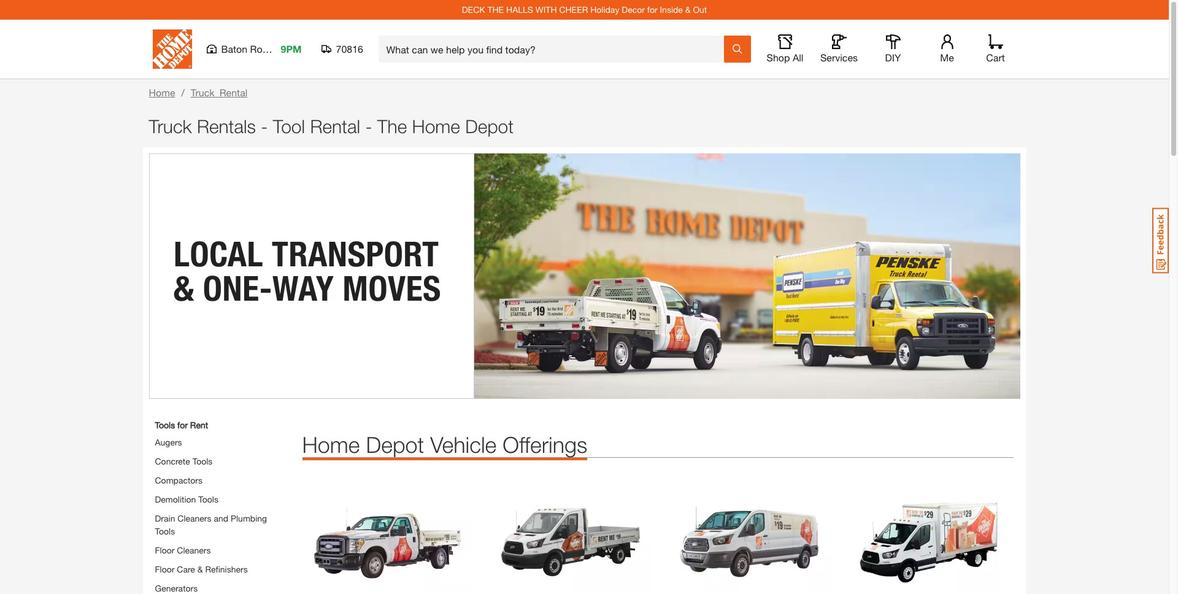 Task type: vqa. For each thing, say whether or not it's contained in the screenshot.
second  image
yes



Task type: locate. For each thing, give the bounding box(es) containing it.
1 - from the left
[[261, 115, 268, 137]]

0 horizontal spatial home
[[149, 87, 175, 98]]

tools
[[155, 420, 175, 430], [193, 456, 213, 466], [198, 494, 218, 505], [155, 526, 175, 536]]

1 vertical spatial home
[[412, 115, 460, 137]]

1 horizontal spatial -
[[365, 115, 372, 137]]

1 vertical spatial floor
[[155, 564, 175, 575]]

concrete tools
[[155, 456, 213, 466]]

- left the
[[365, 115, 372, 137]]

out
[[693, 4, 707, 15]]

& right care
[[197, 564, 203, 575]]

&
[[685, 4, 691, 15], [197, 564, 203, 575]]

rentals
[[197, 115, 256, 137]]

0 vertical spatial &
[[685, 4, 691, 15]]

2  image from the left
[[483, 476, 652, 594]]

floor for floor care & refinishers
[[155, 564, 175, 575]]

cleaners for drain
[[178, 513, 211, 524]]

depot
[[465, 115, 514, 137], [366, 432, 424, 458]]

diy button
[[874, 34, 913, 64]]

cleaners
[[178, 513, 211, 524], [177, 545, 211, 555]]

demolition
[[155, 494, 196, 505]]

1 horizontal spatial home
[[302, 432, 360, 458]]

rental
[[310, 115, 360, 137]]

floor for floor cleaners
[[155, 545, 175, 555]]

floor care & refinishers link
[[155, 564, 248, 575]]

& left out
[[685, 4, 691, 15]]

home depot vehicle offerings
[[302, 432, 588, 458]]

4  image from the left
[[846, 476, 1014, 594]]

compactors
[[155, 475, 203, 486]]

truck rentals - tool rental - the home depot
[[149, 115, 514, 137]]

shop all
[[767, 52, 804, 63]]

0 horizontal spatial -
[[261, 115, 268, 137]]

for
[[647, 4, 658, 15], [177, 420, 188, 430]]

- left tool
[[261, 115, 268, 137]]

2 floor from the top
[[155, 564, 175, 575]]

demolition tools link
[[155, 494, 218, 505]]

drain cleaners and plumbing tools link
[[155, 513, 267, 536]]

1 vertical spatial depot
[[366, 432, 424, 458]]

with
[[536, 4, 557, 15]]

tools right concrete
[[193, 456, 213, 466]]

truck_rental link
[[191, 87, 248, 98]]

cleaners down the demolition tools link
[[178, 513, 211, 524]]

cheer
[[559, 4, 588, 15]]

0 vertical spatial floor
[[155, 545, 175, 555]]

0 vertical spatial cleaners
[[178, 513, 211, 524]]

0 horizontal spatial for
[[177, 420, 188, 430]]

generators link
[[155, 583, 198, 594]]

services
[[821, 52, 858, 63]]

cleaners inside the drain cleaners and plumbing tools
[[178, 513, 211, 524]]

1 horizontal spatial &
[[685, 4, 691, 15]]

tools down drain
[[155, 526, 175, 536]]

home for home link
[[149, 87, 175, 98]]

home
[[149, 87, 175, 98], [412, 115, 460, 137], [302, 432, 360, 458]]

inside
[[660, 4, 683, 15]]

tools up the augers
[[155, 420, 175, 430]]

What can we help you find today? search field
[[386, 36, 723, 62]]

2 vertical spatial home
[[302, 432, 360, 458]]

floor left care
[[155, 564, 175, 575]]

cart
[[987, 52, 1005, 63]]

baton rouge 9pm
[[221, 43, 302, 55]]

compactors link
[[155, 475, 203, 486]]

for left inside
[[647, 4, 658, 15]]

home for home depot vehicle offerings
[[302, 432, 360, 458]]

floor
[[155, 545, 175, 555], [155, 564, 175, 575]]

2 horizontal spatial home
[[412, 115, 460, 137]]

diy
[[885, 52, 901, 63]]

concrete tools link
[[155, 456, 213, 466]]

tool
[[273, 115, 305, 137]]

1 vertical spatial cleaners
[[177, 545, 211, 555]]

services button
[[820, 34, 859, 64]]

the home depot logo image
[[153, 29, 192, 69]]

0 vertical spatial for
[[647, 4, 658, 15]]

0 vertical spatial home
[[149, 87, 175, 98]]

baton
[[221, 43, 247, 55]]

 image
[[302, 476, 471, 594], [483, 476, 652, 594], [664, 476, 833, 594], [846, 476, 1014, 594]]

0 vertical spatial depot
[[465, 115, 514, 137]]

truck
[[149, 115, 192, 137]]

2 - from the left
[[365, 115, 372, 137]]

home link
[[149, 87, 175, 98]]

cleaners up floor care & refinishers
[[177, 545, 211, 555]]

1  image from the left
[[302, 476, 471, 594]]

floor down drain
[[155, 545, 175, 555]]

1 floor from the top
[[155, 545, 175, 555]]

plumbing
[[231, 513, 267, 524]]

70816 button
[[321, 43, 364, 55]]

-
[[261, 115, 268, 137], [365, 115, 372, 137]]

tools inside the drain cleaners and plumbing tools
[[155, 526, 175, 536]]

1 horizontal spatial for
[[647, 4, 658, 15]]

for left rent
[[177, 420, 188, 430]]

1 vertical spatial &
[[197, 564, 203, 575]]

generators
[[155, 583, 198, 594]]



Task type: describe. For each thing, give the bounding box(es) containing it.
floor care & refinishers
[[155, 564, 248, 575]]

truck_rental
[[191, 87, 248, 98]]

9pm
[[281, 43, 302, 55]]

feedback link image
[[1153, 207, 1169, 274]]

tools up and at bottom
[[198, 494, 218, 505]]

1 horizontal spatial depot
[[465, 115, 514, 137]]

deck the halls with cheer holiday decor for inside & out
[[462, 4, 707, 15]]

deck the halls with cheer holiday decor for inside & out link
[[462, 4, 707, 15]]

holiday
[[591, 4, 620, 15]]

local transport & one-way moves image
[[149, 153, 1020, 399]]

floor cleaners
[[155, 545, 211, 555]]

tools for rent
[[155, 420, 208, 430]]

augers
[[155, 437, 182, 447]]

cart link
[[982, 34, 1009, 64]]

3  image from the left
[[664, 476, 833, 594]]

demolition tools
[[155, 494, 218, 505]]

70816
[[336, 43, 363, 55]]

rouge
[[250, 43, 279, 55]]

deck
[[462, 4, 485, 15]]

rent
[[190, 420, 208, 430]]

offerings
[[503, 432, 588, 458]]

care
[[177, 564, 195, 575]]

1 vertical spatial for
[[177, 420, 188, 430]]

augers link
[[155, 437, 182, 447]]

me
[[940, 52, 954, 63]]

cleaners for floor
[[177, 545, 211, 555]]

shop
[[767, 52, 790, 63]]

the
[[488, 4, 504, 15]]

0 horizontal spatial &
[[197, 564, 203, 575]]

concrete
[[155, 456, 190, 466]]

drain
[[155, 513, 175, 524]]

shop all button
[[766, 34, 805, 64]]

floor cleaners link
[[155, 545, 211, 555]]

halls
[[506, 4, 533, 15]]

and
[[214, 513, 228, 524]]

decor
[[622, 4, 645, 15]]

0 horizontal spatial depot
[[366, 432, 424, 458]]

the
[[377, 115, 407, 137]]

drain cleaners and plumbing tools
[[155, 513, 267, 536]]

me button
[[928, 34, 967, 64]]

refinishers
[[205, 564, 248, 575]]

vehicle
[[430, 432, 497, 458]]

all
[[793, 52, 804, 63]]



